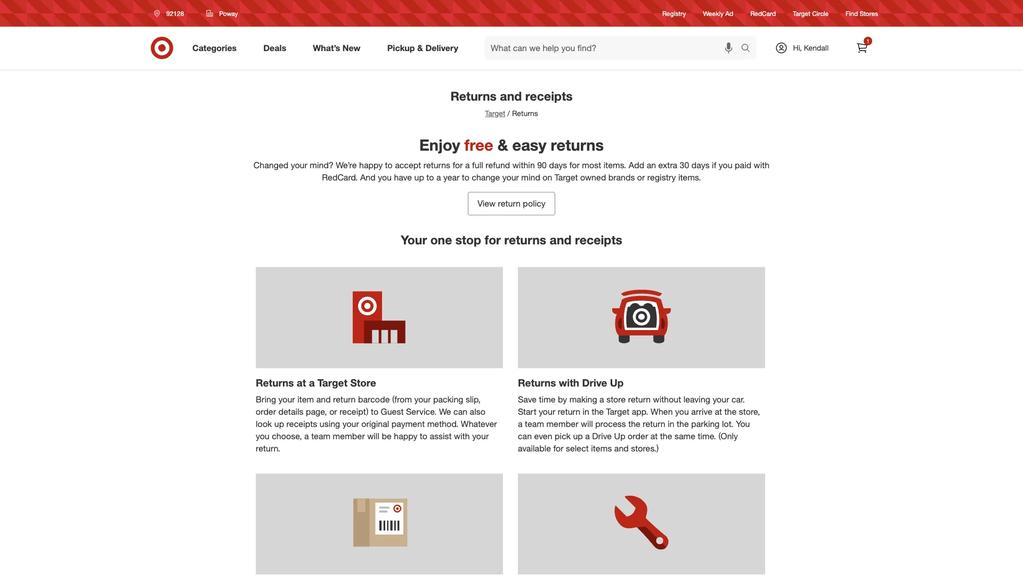 Task type: locate. For each thing, give the bounding box(es) containing it.
or down add
[[637, 172, 645, 183]]

0 vertical spatial drive
[[582, 377, 607, 389]]

0 vertical spatial items.
[[604, 160, 626, 171]]

member
[[546, 419, 578, 429], [333, 431, 365, 442]]

0 horizontal spatial order
[[256, 407, 276, 417]]

in down when
[[668, 419, 674, 429]]

& right pickup
[[417, 43, 423, 53]]

and inside bring your item and return barcode (from your packing slip, order details page, or receipt) to guest service. we can also look up receipts using your original payment method. whatever you choose, a team member will be happy to assist with your return.
[[316, 395, 331, 405]]

a inside bring your item and return barcode (from your packing slip, order details page, or receipt) to guest service. we can also look up receipts using your original payment method. whatever you choose, a team member will be happy to assist with your return.
[[304, 431, 309, 442]]

1 days from the left
[[549, 160, 567, 171]]

mind
[[521, 172, 540, 183]]

1 horizontal spatial team
[[525, 419, 544, 429]]

1 horizontal spatial order
[[628, 431, 648, 442]]

at up lot.
[[715, 407, 722, 417]]

0 vertical spatial order
[[256, 407, 276, 417]]

2 horizontal spatial returns
[[551, 136, 604, 155]]

returns up year
[[423, 160, 450, 171]]

or inside bring your item and return barcode (from your packing slip, order details page, or receipt) to guest service. we can also look up receipts using your original payment method. whatever you choose, a team member will be happy to assist with your return.
[[329, 407, 337, 417]]

member down using
[[333, 431, 365, 442]]

1 horizontal spatial days
[[692, 160, 710, 171]]

1 horizontal spatial will
[[581, 419, 593, 429]]

0 horizontal spatial with
[[454, 431, 470, 442]]

team
[[525, 419, 544, 429], [311, 431, 330, 442]]

days
[[549, 160, 567, 171], [692, 160, 710, 171]]

an
[[647, 160, 656, 171]]

and
[[360, 172, 376, 183]]

weekly ad
[[703, 9, 733, 17]]

order inside save time by making a store return without leaving your car. start your return in the target app. when you arrive at the store, a team member will process the return in the parking lot. you can even pick up a drive up order at the same time. (only available for select items and stores.)
[[628, 431, 648, 442]]

up up store
[[610, 377, 624, 389]]

items. up brands
[[604, 160, 626, 171]]

original
[[361, 419, 389, 429]]

assist
[[430, 431, 452, 442]]

days right 90
[[549, 160, 567, 171]]

up up select
[[573, 431, 583, 442]]

return
[[498, 199, 521, 209], [333, 395, 356, 405], [628, 395, 651, 405], [558, 407, 580, 417], [643, 419, 665, 429]]

details
[[278, 407, 304, 417]]

the up process
[[592, 407, 604, 417]]

1 horizontal spatial up
[[414, 172, 424, 183]]

the up same
[[677, 419, 689, 429]]

0 vertical spatial happy
[[359, 160, 383, 171]]

returns for your one stop for returns and receipts
[[504, 233, 546, 248]]

1 vertical spatial or
[[329, 407, 337, 417]]

0 vertical spatial up
[[414, 172, 424, 183]]

the left same
[[660, 431, 672, 442]]

team down start
[[525, 419, 544, 429]]

for
[[453, 160, 463, 171], [570, 160, 580, 171], [485, 233, 501, 248], [553, 443, 563, 454]]

up inside "changed your mind? we're happy to accept returns for a full refund within 90 days for most items. add an extra 30 days if you paid with redcard. and you have up to a year to change your mind on target owned brands or registry items."
[[414, 172, 424, 183]]

receipts
[[525, 88, 573, 103], [575, 233, 622, 248], [286, 419, 317, 429]]

pickup
[[387, 43, 415, 53]]

0 horizontal spatial items.
[[604, 160, 626, 171]]

0 vertical spatial receipts
[[525, 88, 573, 103]]

we're
[[336, 160, 357, 171]]

will left process
[[581, 419, 593, 429]]

1 vertical spatial with
[[559, 377, 579, 389]]

1 vertical spatial up
[[274, 419, 284, 429]]

target inside "changed your mind? we're happy to accept returns for a full refund within 90 days for most items. add an extra 30 days if you paid with redcard. and you have up to a year to change your mind on target owned brands or registry items."
[[555, 172, 578, 183]]

can inside bring your item and return barcode (from your packing slip, order details page, or receipt) to guest service. we can also look up receipts using your original payment method. whatever you choose, a team member will be happy to assist with your return.
[[453, 407, 467, 417]]

weekly
[[703, 9, 724, 17]]

items.
[[604, 160, 626, 171], [678, 172, 701, 183]]

0 vertical spatial &
[[417, 43, 423, 53]]

1 vertical spatial returns
[[423, 160, 450, 171]]

within
[[512, 160, 535, 171]]

for up year
[[453, 160, 463, 171]]

2 horizontal spatial with
[[754, 160, 770, 171]]

can
[[453, 407, 467, 417], [518, 431, 532, 442]]

1 horizontal spatial happy
[[394, 431, 417, 442]]

for down pick
[[553, 443, 563, 454]]

2 vertical spatial returns
[[504, 233, 546, 248]]

change
[[472, 172, 500, 183]]

drive
[[582, 377, 607, 389], [592, 431, 612, 442]]

you down leaving
[[675, 407, 689, 417]]

with inside bring your item and return barcode (from your packing slip, order details page, or receipt) to guest service. we can also look up receipts using your original payment method. whatever you choose, a team member will be happy to assist with your return.
[[454, 431, 470, 442]]

a up select
[[585, 431, 590, 442]]

item
[[297, 395, 314, 405]]

1 vertical spatial happy
[[394, 431, 417, 442]]

hi, kendall
[[793, 43, 829, 52]]

paid
[[735, 160, 751, 171]]

search
[[736, 44, 762, 54]]

target left the /
[[485, 109, 505, 118]]

2 vertical spatial receipts
[[286, 419, 317, 429]]

can right we
[[453, 407, 467, 417]]

order up stores.)
[[628, 431, 648, 442]]

target inside 'returns and receipts target / returns'
[[485, 109, 505, 118]]

a left store
[[600, 395, 604, 405]]

at up stores.)
[[650, 431, 658, 442]]

what's new link
[[304, 36, 374, 60]]

with up by
[[559, 377, 579, 389]]

return right view
[[498, 199, 521, 209]]

1 horizontal spatial in
[[668, 419, 674, 429]]

you right and
[[378, 172, 392, 183]]

lot.
[[722, 419, 734, 429]]

with
[[754, 160, 770, 171], [559, 377, 579, 389], [454, 431, 470, 442]]

1 horizontal spatial returns
[[504, 233, 546, 248]]

return up "receipt)"
[[333, 395, 356, 405]]

1 horizontal spatial can
[[518, 431, 532, 442]]

deals
[[263, 43, 286, 53]]

and inside 'returns and receipts target / returns'
[[500, 88, 522, 103]]

1 horizontal spatial items.
[[678, 172, 701, 183]]

up inside save time by making a store return without leaving your car. start your return in the target app. when you arrive at the store, a team member will process the return in the parking lot. you can even pick up a drive up order at the same time. (only available for select items and stores.)
[[614, 431, 625, 442]]

0 vertical spatial with
[[754, 160, 770, 171]]

up inside save time by making a store return without leaving your car. start your return in the target app. when you arrive at the store, a team member will process the return in the parking lot. you can even pick up a drive up order at the same time. (only available for select items and stores.)
[[573, 431, 583, 442]]

0 horizontal spatial will
[[367, 431, 379, 442]]

returns with drive up
[[518, 377, 624, 389]]

in down making
[[583, 407, 589, 417]]

0 horizontal spatial at
[[297, 377, 306, 389]]

0 horizontal spatial returns
[[423, 160, 450, 171]]

returns for and
[[450, 88, 497, 103]]

items
[[591, 443, 612, 454]]

days left if
[[692, 160, 710, 171]]

0 horizontal spatial happy
[[359, 160, 383, 171]]

returns down policy
[[504, 233, 546, 248]]

&
[[417, 43, 423, 53], [497, 136, 508, 155]]

arrive
[[691, 407, 712, 417]]

0 vertical spatial will
[[581, 419, 593, 429]]

with right paid on the top of the page
[[754, 160, 770, 171]]

changed
[[254, 160, 288, 171]]

1 horizontal spatial member
[[546, 419, 578, 429]]

choose,
[[272, 431, 302, 442]]

target circle
[[793, 9, 829, 17]]

items. down 30
[[678, 172, 701, 183]]

your
[[291, 160, 307, 171], [502, 172, 519, 183], [278, 395, 295, 405], [414, 395, 431, 405], [713, 395, 729, 405], [539, 407, 555, 417], [342, 419, 359, 429], [472, 431, 489, 442]]

1 vertical spatial will
[[367, 431, 379, 442]]

can inside save time by making a store return without leaving your car. start your return in the target app. when you arrive at the store, a team member will process the return in the parking lot. you can even pick up a drive up order at the same time. (only available for select items and stores.)
[[518, 431, 532, 442]]

0 vertical spatial team
[[525, 419, 544, 429]]

a down start
[[518, 419, 523, 429]]

0 vertical spatial in
[[583, 407, 589, 417]]

app.
[[632, 407, 648, 417]]

2 vertical spatial with
[[454, 431, 470, 442]]

what's
[[313, 43, 340, 53]]

1 vertical spatial &
[[497, 136, 508, 155]]

a right choose,
[[304, 431, 309, 442]]

0 vertical spatial member
[[546, 419, 578, 429]]

a
[[465, 160, 470, 171], [436, 172, 441, 183], [309, 377, 315, 389], [600, 395, 604, 405], [518, 419, 523, 429], [304, 431, 309, 442], [585, 431, 590, 442]]

0 horizontal spatial in
[[583, 407, 589, 417]]

order down bring
[[256, 407, 276, 417]]

92128
[[166, 9, 184, 17]]

drive up making
[[582, 377, 607, 389]]

1 vertical spatial receipts
[[575, 233, 622, 248]]

also
[[470, 407, 485, 417]]

you inside bring your item and return barcode (from your packing slip, order details page, or receipt) to guest service. we can also look up receipts using your original payment method. whatever you choose, a team member will be happy to assist with your return.
[[256, 431, 269, 442]]

save time by making a store return without leaving your car. start your return in the target app. when you arrive at the store, a team member will process the return in the parking lot. you can even pick up a drive up order at the same time. (only available for select items and stores.)
[[518, 395, 760, 454]]

order
[[256, 407, 276, 417], [628, 431, 648, 442]]

refund
[[486, 160, 510, 171]]

0 vertical spatial or
[[637, 172, 645, 183]]

returns up the most
[[551, 136, 604, 155]]

1 vertical spatial drive
[[592, 431, 612, 442]]

or up using
[[329, 407, 337, 417]]

to
[[385, 160, 393, 171], [426, 172, 434, 183], [462, 172, 469, 183], [371, 407, 378, 417], [420, 431, 427, 442]]

or
[[637, 172, 645, 183], [329, 407, 337, 417]]

0 horizontal spatial team
[[311, 431, 330, 442]]

stores.)
[[631, 443, 659, 454]]

returns up bring
[[256, 377, 294, 389]]

or inside "changed your mind? we're happy to accept returns for a full refund within 90 days for most items. add an extra 30 days if you paid with redcard. and you have up to a year to change your mind on target owned brands or registry items."
[[637, 172, 645, 183]]

up
[[414, 172, 424, 183], [274, 419, 284, 429], [573, 431, 583, 442]]

0 horizontal spatial can
[[453, 407, 467, 417]]

returns up "save"
[[518, 377, 556, 389]]

in
[[583, 407, 589, 417], [668, 419, 674, 429]]

0 horizontal spatial or
[[329, 407, 337, 417]]

parking
[[691, 419, 720, 429]]

target left circle
[[793, 9, 810, 17]]

can up "available" at the right of the page
[[518, 431, 532, 442]]

up down process
[[614, 431, 625, 442]]

bring your item and return barcode (from your packing slip, order details page, or receipt) to guest service. we can also look up receipts using your original payment method. whatever you choose, a team member will be happy to assist with your return.
[[256, 395, 497, 454]]

view return policy
[[478, 199, 546, 209]]

1 horizontal spatial or
[[637, 172, 645, 183]]

your left mind?
[[291, 160, 307, 171]]

order inside bring your item and return barcode (from your packing slip, order details page, or receipt) to guest service. we can also look up receipts using your original payment method. whatever you choose, a team member will be happy to assist with your return.
[[256, 407, 276, 417]]

1 vertical spatial in
[[668, 419, 674, 429]]

member up pick
[[546, 419, 578, 429]]

at up the item
[[297, 377, 306, 389]]

returns up "target" link
[[450, 88, 497, 103]]

one
[[430, 233, 452, 248]]

up
[[610, 377, 624, 389], [614, 431, 625, 442]]

0 horizontal spatial receipts
[[286, 419, 317, 429]]

up up choose,
[[274, 419, 284, 429]]

team down using
[[311, 431, 330, 442]]

with down whatever on the bottom left of page
[[454, 431, 470, 442]]

& up refund
[[497, 136, 508, 155]]

your left car.
[[713, 395, 729, 405]]

find
[[846, 9, 858, 17]]

target down store
[[606, 407, 629, 417]]

2 horizontal spatial receipts
[[575, 233, 622, 248]]

1 vertical spatial team
[[311, 431, 330, 442]]

0 vertical spatial can
[[453, 407, 467, 417]]

will down 'original'
[[367, 431, 379, 442]]

returns for enjoy free & easy returns
[[551, 136, 604, 155]]

without
[[653, 395, 681, 405]]

1 horizontal spatial at
[[650, 431, 658, 442]]

1 vertical spatial can
[[518, 431, 532, 442]]

receipts inside bring your item and return barcode (from your packing slip, order details page, or receipt) to guest service. we can also look up receipts using your original payment method. whatever you choose, a team member will be happy to assist with your return.
[[286, 419, 317, 429]]

0 horizontal spatial member
[[333, 431, 365, 442]]

1
[[867, 38, 869, 44]]

hi,
[[793, 43, 802, 52]]

1 vertical spatial order
[[628, 431, 648, 442]]

0 horizontal spatial up
[[274, 419, 284, 429]]

redcard link
[[750, 9, 776, 18]]

1 horizontal spatial receipts
[[525, 88, 573, 103]]

circle
[[812, 9, 829, 17]]

happy inside bring your item and return barcode (from your packing slip, order details page, or receipt) to guest service. we can also look up receipts using your original payment method. whatever you choose, a team member will be happy to assist with your return.
[[394, 431, 417, 442]]

happy down payment
[[394, 431, 417, 442]]

returns and receipts target / returns
[[450, 88, 573, 118]]

returns for with
[[518, 377, 556, 389]]

for right stop
[[485, 233, 501, 248]]

drive up items
[[592, 431, 612, 442]]

What can we help you find? suggestions appear below search field
[[484, 36, 744, 60]]

your one stop for returns and receipts
[[401, 233, 622, 248]]

you down look on the bottom of the page
[[256, 431, 269, 442]]

slip,
[[466, 395, 481, 405]]

2 horizontal spatial up
[[573, 431, 583, 442]]

up right have
[[414, 172, 424, 183]]

1 vertical spatial member
[[333, 431, 365, 442]]

0 horizontal spatial days
[[549, 160, 567, 171]]

target right on
[[555, 172, 578, 183]]

guest
[[381, 407, 404, 417]]

the up lot.
[[724, 407, 737, 417]]

team inside save time by making a store return without leaving your car. start your return in the target app. when you arrive at the store, a team member will process the return in the parking lot. you can even pick up a drive up order at the same time. (only available for select items and stores.)
[[525, 419, 544, 429]]

1 vertical spatial up
[[614, 431, 625, 442]]

0 vertical spatial returns
[[551, 136, 604, 155]]

happy up and
[[359, 160, 383, 171]]

a left full
[[465, 160, 470, 171]]

2 vertical spatial up
[[573, 431, 583, 442]]

1 vertical spatial at
[[715, 407, 722, 417]]

92128 button
[[147, 4, 195, 23]]

search button
[[736, 36, 762, 62]]

/
[[507, 109, 510, 118]]



Task type: vqa. For each thing, say whether or not it's contained in the screenshot.
"or" to the bottom
yes



Task type: describe. For each thing, give the bounding box(es) containing it.
return up app.
[[628, 395, 651, 405]]

pick
[[555, 431, 571, 442]]

view
[[478, 199, 496, 209]]

target circle link
[[793, 9, 829, 18]]

returns for at
[[256, 377, 294, 389]]

full
[[472, 160, 483, 171]]

brands
[[608, 172, 635, 183]]

policy
[[523, 199, 546, 209]]

categories
[[192, 43, 237, 53]]

deals link
[[254, 36, 300, 60]]

redcard.
[[322, 172, 358, 183]]

your up details
[[278, 395, 295, 405]]

if
[[712, 160, 716, 171]]

will inside bring your item and return barcode (from your packing slip, order details page, or receipt) to guest service. we can also look up receipts using your original payment method. whatever you choose, a team member will be happy to assist with your return.
[[367, 431, 379, 442]]

mind?
[[310, 160, 333, 171]]

returns right the /
[[512, 109, 538, 118]]

happy inside "changed your mind? we're happy to accept returns for a full refund within 90 days for most items. add an extra 30 days if you paid with redcard. and you have up to a year to change your mind on target owned brands or registry items."
[[359, 160, 383, 171]]

and inside save time by making a store return without leaving your car. start your return in the target app. when you arrive at the store, a team member will process the return in the parking lot. you can even pick up a drive up order at the same time. (only available for select items and stores.)
[[614, 443, 629, 454]]

start
[[518, 407, 536, 417]]

0 vertical spatial up
[[610, 377, 624, 389]]

on
[[543, 172, 552, 183]]

using
[[320, 419, 340, 429]]

30
[[680, 160, 689, 171]]

to up 'original'
[[371, 407, 378, 417]]

find stores
[[846, 9, 878, 17]]

90
[[537, 160, 547, 171]]

most
[[582, 160, 601, 171]]

receipt)
[[339, 407, 368, 417]]

add
[[629, 160, 644, 171]]

return down by
[[558, 407, 580, 417]]

2 days from the left
[[692, 160, 710, 171]]

target inside "link"
[[793, 9, 810, 17]]

bring
[[256, 395, 276, 405]]

store
[[606, 395, 626, 405]]

1 link
[[850, 36, 874, 60]]

return.
[[256, 443, 280, 454]]

return down when
[[643, 419, 665, 429]]

registry
[[662, 9, 686, 17]]

0 horizontal spatial &
[[417, 43, 423, 53]]

you right if
[[719, 160, 732, 171]]

enjoy
[[419, 136, 460, 155]]

available
[[518, 443, 551, 454]]

leaving
[[684, 395, 710, 405]]

have
[[394, 172, 412, 183]]

enjoy free & easy returns
[[419, 136, 604, 155]]

2 vertical spatial at
[[650, 431, 658, 442]]

0 vertical spatial at
[[297, 377, 306, 389]]

to right year
[[462, 172, 469, 183]]

1 horizontal spatial with
[[559, 377, 579, 389]]

member inside save time by making a store return without leaving your car. start your return in the target app. when you arrive at the store, a team member will process the return in the parking lot. you can even pick up a drive up order at the same time. (only available for select items and stores.)
[[546, 419, 578, 429]]

target inside save time by making a store return without leaving your car. start your return in the target app. when you arrive at the store, a team member will process the return in the parking lot. you can even pick up a drive up order at the same time. (only available for select items and stores.)
[[606, 407, 629, 417]]

changed your mind? we're happy to accept returns for a full refund within 90 days for most items. add an extra 30 days if you paid with redcard. and you have up to a year to change your mind on target owned brands or registry items.
[[254, 160, 770, 183]]

stores
[[860, 9, 878, 17]]

(only
[[719, 431, 738, 442]]

process
[[595, 419, 626, 429]]

for left the most
[[570, 160, 580, 171]]

to left accept
[[385, 160, 393, 171]]

stop
[[455, 233, 481, 248]]

return inside bring your item and return barcode (from your packing slip, order details page, or receipt) to guest service. we can also look up receipts using your original payment method. whatever you choose, a team member will be happy to assist with your return.
[[333, 395, 356, 405]]

for inside save time by making a store return without leaving your car. start your return in the target app. when you arrive at the store, a team member will process the return in the parking lot. you can even pick up a drive up order at the same time. (only available for select items and stores.)
[[553, 443, 563, 454]]

1 horizontal spatial &
[[497, 136, 508, 155]]

the down app.
[[628, 419, 640, 429]]

a up the item
[[309, 377, 315, 389]]

store
[[350, 377, 376, 389]]

whatever
[[461, 419, 497, 429]]

your down time
[[539, 407, 555, 417]]

(from
[[392, 395, 412, 405]]

2 horizontal spatial at
[[715, 407, 722, 417]]

your up service.
[[414, 395, 431, 405]]

registry link
[[662, 9, 686, 18]]

same
[[675, 431, 695, 442]]

barcode
[[358, 395, 390, 405]]

with inside "changed your mind? we're happy to accept returns for a full refund within 90 days for most items. add an extra 30 days if you paid with redcard. and you have up to a year to change your mind on target owned brands or registry items."
[[754, 160, 770, 171]]

you
[[736, 419, 750, 429]]

up inside bring your item and return barcode (from your packing slip, order details page, or receipt) to guest service. we can also look up receipts using your original payment method. whatever you choose, a team member will be happy to assist with your return.
[[274, 419, 284, 429]]

member inside bring your item and return barcode (from your packing slip, order details page, or receipt) to guest service. we can also look up receipts using your original payment method. whatever you choose, a team member will be happy to assist with your return.
[[333, 431, 365, 442]]

accept
[[395, 160, 421, 171]]

returns at a target store
[[256, 377, 376, 389]]

year
[[443, 172, 459, 183]]

drive inside save time by making a store return without leaving your car. start your return in the target app. when you arrive at the store, a team member will process the return in the parking lot. you can even pick up a drive up order at the same time. (only available for select items and stores.)
[[592, 431, 612, 442]]

what's new
[[313, 43, 361, 53]]

you inside save time by making a store return without leaving your car. start your return in the target app. when you arrive at the store, a team member will process the return in the parking lot. you can even pick up a drive up order at the same time. (only available for select items and stores.)
[[675, 407, 689, 417]]

redcard
[[750, 9, 776, 17]]

packing
[[433, 395, 463, 405]]

making
[[569, 395, 597, 405]]

time.
[[698, 431, 716, 442]]

target link
[[485, 109, 505, 118]]

target left store
[[318, 377, 348, 389]]

service.
[[406, 407, 437, 417]]

1 vertical spatial items.
[[678, 172, 701, 183]]

receipts inside 'returns and receipts target / returns'
[[525, 88, 573, 103]]

to left assist
[[420, 431, 427, 442]]

to left year
[[426, 172, 434, 183]]

returns inside "changed your mind? we're happy to accept returns for a full refund within 90 days for most items. add an extra 30 days if you paid with redcard. and you have up to a year to change your mind on target owned brands or registry items."
[[423, 160, 450, 171]]

kendall
[[804, 43, 829, 52]]

your
[[401, 233, 427, 248]]

easy
[[512, 136, 546, 155]]

your down refund
[[502, 172, 519, 183]]

ad
[[725, 9, 733, 17]]

save
[[518, 395, 537, 405]]

team inside bring your item and return barcode (from your packing slip, order details page, or receipt) to guest service. we can also look up receipts using your original payment method. whatever you choose, a team member will be happy to assist with your return.
[[311, 431, 330, 442]]

your down "receipt)"
[[342, 419, 359, 429]]

we
[[439, 407, 451, 417]]

will inside save time by making a store return without leaving your car. start your return in the target app. when you arrive at the store, a team member will process the return in the parking lot. you can even pick up a drive up order at the same time. (only available for select items and stores.)
[[581, 419, 593, 429]]

look
[[256, 419, 272, 429]]

pickup & delivery link
[[378, 36, 472, 60]]

a left year
[[436, 172, 441, 183]]

store,
[[739, 407, 760, 417]]

car.
[[732, 395, 745, 405]]

delivery
[[425, 43, 458, 53]]

owned
[[580, 172, 606, 183]]

method.
[[427, 419, 458, 429]]

payment
[[392, 419, 425, 429]]

registry
[[647, 172, 676, 183]]

your down whatever on the bottom left of page
[[472, 431, 489, 442]]

by
[[558, 395, 567, 405]]



